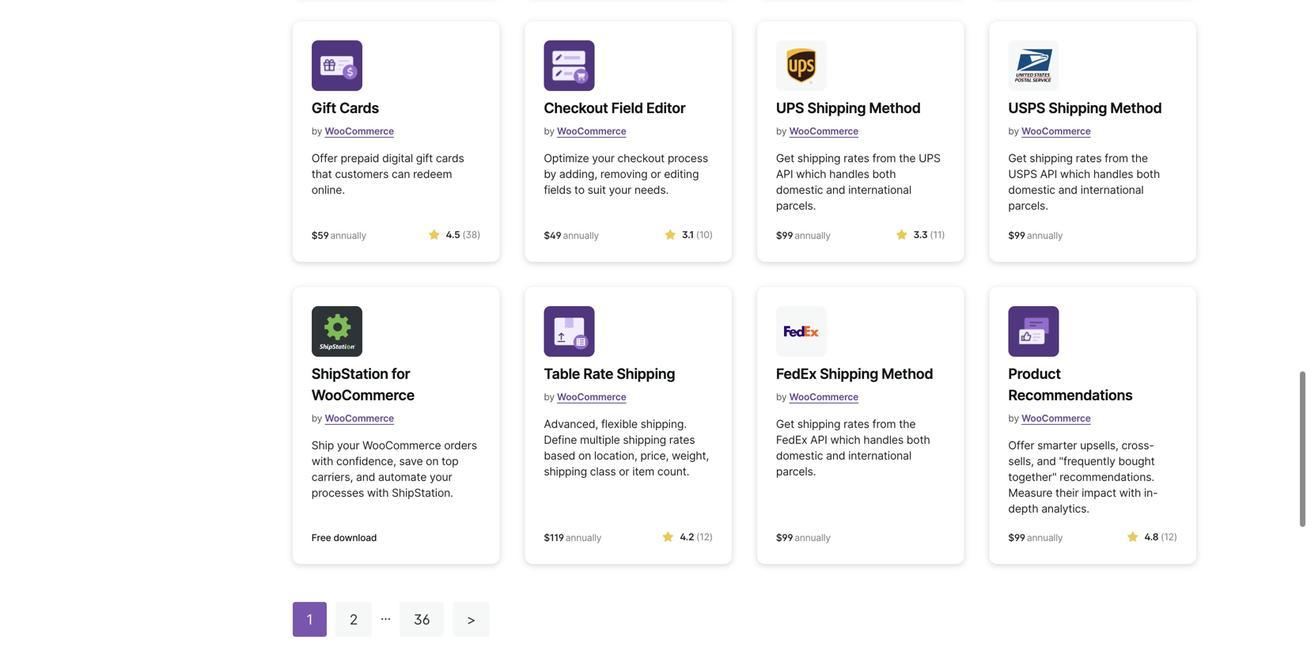 Task type: vqa. For each thing, say whether or not it's contained in the screenshot.
the for
yes



Task type: describe. For each thing, give the bounding box(es) containing it.
on inside ship your woocommerce orders with confidence, save on top carriers, and automate your processes with shipstation.
[[426, 455, 439, 468]]

api for fedex
[[811, 433, 828, 447]]

woocommerce link for usps
[[1022, 119, 1091, 143]]

0 horizontal spatial with
[[312, 455, 333, 468]]

) for gift cards
[[477, 229, 481, 241]]

international for usps shipping method
[[1081, 183, 1144, 197]]

handles for fedex shipping method
[[864, 433, 904, 447]]

3.3 ( 11 )
[[914, 229, 945, 241]]

free
[[312, 532, 331, 544]]

4.2
[[680, 531, 694, 543]]

recommendations.
[[1060, 471, 1155, 484]]

method for usps shipping method
[[1111, 99, 1162, 117]]

shipping for ups
[[808, 99, 866, 117]]

product recommendations
[[1009, 365, 1133, 404]]

confidence,
[[336, 455, 396, 468]]

by woocommerce for checkout
[[544, 125, 626, 137]]

and for ups
[[826, 183, 846, 197]]

4.5 ( 38 )
[[446, 229, 481, 241]]

) for table rate shipping
[[710, 531, 713, 543]]

38
[[466, 229, 477, 241]]

on inside advanced, flexible shipping. define multiple shipping rates based on location, price, weight, shipping class or item count.
[[579, 449, 591, 463]]

get for usps shipping method
[[1009, 152, 1027, 165]]

free download
[[312, 532, 377, 544]]

by woocommerce for usps
[[1009, 125, 1091, 137]]

woocommerce link for fedex
[[790, 385, 859, 409]]

by woocommerce for product
[[1009, 413, 1091, 424]]

process
[[668, 152, 708, 165]]

save
[[399, 455, 423, 468]]

advanced, flexible shipping. define multiple shipping rates based on location, price, weight, shipping class or item count.
[[544, 418, 709, 478]]

the for ups shipping method
[[899, 152, 916, 165]]

which for fedex
[[831, 433, 861, 447]]

editor
[[647, 99, 686, 117]]

usps shipping method
[[1009, 99, 1162, 117]]

and for usps
[[1059, 183, 1078, 197]]

2
[[350, 611, 358, 628]]

count.
[[658, 465, 690, 478]]

( for product recommendations
[[1161, 531, 1165, 543]]

12 for product recommendations
[[1165, 531, 1174, 543]]

$119
[[544, 532, 564, 544]]

get shipping rates from the fedex api which handles both domestic and international parcels.
[[776, 418, 931, 478]]

domestic for ups
[[776, 183, 823, 197]]

from for ups shipping method
[[873, 152, 896, 165]]

checkout field editor
[[544, 99, 686, 117]]

woocommerce inside shipstation for woocommerce link
[[312, 387, 415, 404]]

international for fedex shipping method
[[849, 449, 912, 463]]

36 link
[[400, 602, 444, 637]]

woocommerce link for shipstation
[[325, 406, 394, 431]]

handles for ups shipping method
[[830, 167, 870, 181]]

>
[[467, 611, 476, 628]]

shipstation
[[312, 365, 388, 383]]

table rate shipping
[[544, 365, 675, 383]]

ups shipping method link
[[776, 97, 921, 119]]

customers
[[335, 167, 389, 181]]

$49 annually
[[544, 230, 599, 241]]

4.5
[[446, 229, 460, 241]]

get for ups shipping method
[[776, 152, 795, 165]]

4.8
[[1145, 531, 1159, 543]]

api for ups
[[776, 167, 793, 181]]

$49
[[544, 230, 562, 241]]

parcels. for ups
[[776, 199, 816, 213]]

smarter
[[1038, 439, 1078, 452]]

both for ups shipping method
[[873, 167, 896, 181]]

shipping inside table rate shipping link
[[617, 365, 675, 383]]

impact
[[1082, 486, 1117, 500]]

( for table rate shipping
[[697, 531, 700, 543]]

optimize
[[544, 152, 589, 165]]

ship your woocommerce orders with confidence, save on top carriers, and automate your processes with shipstation.
[[312, 439, 477, 500]]

by for gift cards
[[312, 125, 322, 137]]

) for checkout field editor
[[710, 229, 713, 241]]

by woocommerce for ups
[[776, 125, 859, 137]]

together"
[[1009, 471, 1057, 484]]

depth
[[1009, 502, 1039, 516]]

3.1 ( 10 )
[[682, 229, 713, 241]]

woocommerce for usps shipping method
[[1022, 125, 1091, 137]]

fields
[[544, 183, 572, 197]]

fedex shipping method link
[[776, 363, 933, 385]]

by inside the optimize your checkout process by adding, removing or editing fields to suit your needs.
[[544, 167, 557, 181]]

12 for table rate shipping
[[700, 531, 710, 543]]

table
[[544, 365, 580, 383]]

gift cards link
[[312, 97, 394, 119]]

needs.
[[635, 183, 669, 197]]

get shipping rates from the ups api which handles both domestic and international parcels.
[[776, 152, 941, 213]]

…
[[381, 608, 391, 623]]

that
[[312, 167, 332, 181]]

location,
[[594, 449, 638, 463]]

( for gift cards
[[463, 229, 466, 241]]

rates for usps
[[1076, 152, 1102, 165]]

checkout field editor link
[[544, 97, 686, 119]]

redeem
[[413, 167, 452, 181]]

annually for gift cards
[[330, 230, 366, 241]]

item
[[633, 465, 655, 478]]

10
[[700, 229, 710, 241]]

36
[[414, 611, 430, 628]]

gift
[[416, 152, 433, 165]]

ups inside 'link'
[[776, 99, 804, 117]]

woocommerce link for ups
[[790, 119, 859, 143]]

international for ups shipping method
[[849, 183, 912, 197]]

and inside ship your woocommerce orders with confidence, save on top carriers, and automate your processes with shipstation.
[[356, 471, 375, 484]]

ups inside the get shipping rates from the ups api which handles both domestic and international parcels.
[[919, 152, 941, 165]]

) for ups shipping method
[[942, 229, 945, 241]]

analytics.
[[1042, 502, 1090, 516]]

annually for checkout field editor
[[563, 230, 599, 241]]

$119 annually
[[544, 532, 602, 544]]

fedex inside get shipping rates from the fedex api which handles both domestic and international parcels.
[[776, 433, 808, 447]]

> link
[[453, 602, 490, 637]]

can
[[392, 167, 410, 181]]

optimize your checkout process by adding, removing or editing fields to suit your needs.
[[544, 152, 708, 197]]

shipstation.
[[392, 486, 453, 500]]

ups shipping method
[[776, 99, 921, 117]]

field
[[612, 99, 643, 117]]

rates for fedex
[[844, 418, 870, 431]]

bought
[[1119, 455, 1155, 468]]

1 horizontal spatial with
[[367, 486, 389, 500]]

cards
[[340, 99, 379, 117]]

by woocommerce for shipstation
[[312, 413, 394, 424]]

removing
[[601, 167, 648, 181]]

by woocommerce for gift
[[312, 125, 394, 137]]

checkout
[[618, 152, 665, 165]]

1 fedex from the top
[[776, 365, 817, 383]]

upsells,
[[1080, 439, 1119, 452]]

your up removing at top left
[[592, 152, 615, 165]]

annually for table rate shipping
[[566, 532, 602, 544]]

2 link
[[336, 602, 372, 637]]



Task type: locate. For each thing, give the bounding box(es) containing it.
shipping for fedex
[[798, 418, 841, 431]]

parcels. for fedex
[[776, 465, 816, 478]]

) right 4.2
[[710, 531, 713, 543]]

usps inside usps shipping method link
[[1009, 99, 1046, 117]]

api for usps
[[1041, 167, 1058, 181]]

domestic for fedex
[[776, 449, 823, 463]]

multiple
[[580, 433, 620, 447]]

domestic inside get shipping rates from the fedex api which handles both domestic and international parcels.
[[776, 449, 823, 463]]

1 link
[[293, 602, 327, 637]]

0 vertical spatial usps
[[1009, 99, 1046, 117]]

) right 4.5
[[477, 229, 481, 241]]

woocommerce for table rate shipping
[[557, 391, 626, 403]]

by woocommerce down gift cards link
[[312, 125, 394, 137]]

by down fedex shipping method
[[776, 391, 787, 403]]

2 horizontal spatial both
[[1137, 167, 1160, 181]]

annually for ups shipping method
[[795, 230, 831, 241]]

rates inside advanced, flexible shipping. define multiple shipping rates based on location, price, weight, shipping class or item count.
[[669, 433, 695, 447]]

woocommerce up the save
[[363, 439, 441, 452]]

shipping up the get shipping rates from the ups api which handles both domestic and international parcels.
[[808, 99, 866, 117]]

download
[[334, 532, 377, 544]]

the inside get shipping rates from the usps api which handles both domestic and international parcels.
[[1132, 152, 1148, 165]]

or
[[651, 167, 661, 181], [619, 465, 630, 478]]

which for ups
[[796, 167, 827, 181]]

offer for gift cards
[[312, 152, 338, 165]]

offer prepaid digital gift cards that customers can redeem online.
[[312, 152, 464, 197]]

api inside the get shipping rates from the ups api which handles both domestic and international parcels.
[[776, 167, 793, 181]]

with inside offer smarter upsells, cross- sells, and "frequently bought together" recommendations. measure their impact with in- depth analytics.
[[1120, 486, 1141, 500]]

by down usps shipping method link
[[1009, 125, 1019, 137]]

(
[[463, 229, 466, 241], [696, 229, 700, 241], [930, 229, 934, 241], [697, 531, 700, 543], [1161, 531, 1165, 543]]

from for fedex shipping method
[[873, 418, 896, 431]]

by up ship
[[312, 413, 322, 424]]

both inside get shipping rates from the fedex api which handles both domestic and international parcels.
[[907, 433, 931, 447]]

woocommerce link down shipstation for woocommerce
[[325, 406, 394, 431]]

shipping.
[[641, 418, 687, 431]]

on left top
[[426, 455, 439, 468]]

the
[[899, 152, 916, 165], [1132, 152, 1148, 165], [899, 418, 916, 431]]

carriers,
[[312, 471, 353, 484]]

the for fedex shipping method
[[899, 418, 916, 431]]

1 horizontal spatial 12
[[1165, 531, 1174, 543]]

get inside get shipping rates from the fedex api which handles both domestic and international parcels.
[[776, 418, 795, 431]]

offer smarter upsells, cross- sells, and "frequently bought together" recommendations. measure their impact with in- depth analytics.
[[1009, 439, 1158, 516]]

digital
[[382, 152, 413, 165]]

0 vertical spatial fedex
[[776, 365, 817, 383]]

both inside get shipping rates from the usps api which handles both domestic and international parcels.
[[1137, 167, 1160, 181]]

( right 3.1
[[696, 229, 700, 241]]

shipping right rate
[[617, 365, 675, 383]]

parcels. inside get shipping rates from the usps api which handles both domestic and international parcels.
[[1009, 199, 1049, 213]]

by down table
[[544, 391, 555, 403]]

handles inside get shipping rates from the usps api which handles both domestic and international parcels.
[[1094, 167, 1134, 181]]

ups
[[776, 99, 804, 117], [919, 152, 941, 165]]

measure
[[1009, 486, 1053, 500]]

0 horizontal spatial 12
[[700, 531, 710, 543]]

international inside the get shipping rates from the ups api which handles both domestic and international parcels.
[[849, 183, 912, 197]]

with
[[312, 455, 333, 468], [367, 486, 389, 500], [1120, 486, 1141, 500]]

price,
[[641, 449, 669, 463]]

or down location,
[[619, 465, 630, 478]]

woocommerce link down ups shipping method at the right top
[[790, 119, 859, 143]]

shipping inside the get shipping rates from the ups api which handles both domestic and international parcels.
[[798, 152, 841, 165]]

by up optimize
[[544, 125, 555, 137]]

woocommerce link for product
[[1022, 406, 1091, 431]]

1 vertical spatial offer
[[1009, 439, 1035, 452]]

product recommendations link
[[1009, 363, 1178, 406]]

by woocommerce down shipstation for woocommerce
[[312, 413, 394, 424]]

woocommerce link down fedex shipping method link
[[790, 385, 859, 409]]

ship
[[312, 439, 334, 452]]

by woocommerce
[[312, 125, 394, 137], [544, 125, 626, 137], [776, 125, 859, 137], [1009, 125, 1091, 137], [544, 391, 626, 403], [776, 391, 859, 403], [312, 413, 394, 424], [1009, 413, 1091, 424]]

offer up the sells,
[[1009, 439, 1035, 452]]

woocommerce link down usps shipping method
[[1022, 119, 1091, 143]]

both for usps shipping method
[[1137, 167, 1160, 181]]

by woocommerce for fedex
[[776, 391, 859, 403]]

for
[[392, 365, 410, 383]]

by up the fields
[[544, 167, 557, 181]]

rates up weight,
[[669, 433, 695, 447]]

api inside get shipping rates from the fedex api which handles both domestic and international parcels.
[[811, 433, 828, 447]]

2 usps from the top
[[1009, 167, 1038, 181]]

fedex shipping method
[[776, 365, 933, 383]]

annually
[[330, 230, 366, 241], [563, 230, 599, 241], [795, 230, 831, 241], [1027, 230, 1063, 241], [566, 532, 602, 544], [795, 532, 831, 544], [1027, 532, 1063, 544]]

) right 3.3
[[942, 229, 945, 241]]

shipping down ups shipping method at the right top
[[798, 152, 841, 165]]

which inside the get shipping rates from the ups api which handles both domestic and international parcels.
[[796, 167, 827, 181]]

woocommerce down usps shipping method
[[1022, 125, 1091, 137]]

usps inside get shipping rates from the usps api which handles both domestic and international parcels.
[[1009, 167, 1038, 181]]

from for usps shipping method
[[1105, 152, 1129, 165]]

shipping inside fedex shipping method link
[[820, 365, 879, 383]]

1 usps from the top
[[1009, 99, 1046, 117]]

shipping inside get shipping rates from the usps api which handles both domestic and international parcels.
[[1030, 152, 1073, 165]]

the down fedex shipping method
[[899, 418, 916, 431]]

woocommerce down fedex shipping method link
[[790, 391, 859, 403]]

automate
[[378, 471, 427, 484]]

woocommerce inside ship your woocommerce orders with confidence, save on top carriers, and automate your processes with shipstation.
[[363, 439, 441, 452]]

method inside usps shipping method link
[[1111, 99, 1162, 117]]

method inside ups shipping method 'link'
[[869, 99, 921, 117]]

or up 'needs.'
[[651, 167, 661, 181]]

which down ups shipping method at the right top
[[796, 167, 827, 181]]

woocommerce for product recommendations
[[1022, 413, 1091, 424]]

) for product recommendations
[[1174, 531, 1178, 543]]

offer inside offer smarter upsells, cross- sells, and "frequently bought together" recommendations. measure their impact with in- depth analytics.
[[1009, 439, 1035, 452]]

domestic inside get shipping rates from the usps api which handles both domestic and international parcels.
[[1009, 183, 1056, 197]]

$59
[[312, 230, 329, 241]]

0 vertical spatial or
[[651, 167, 661, 181]]

1 horizontal spatial both
[[907, 433, 931, 447]]

shipping
[[798, 152, 841, 165], [1030, 152, 1073, 165], [798, 418, 841, 431], [623, 433, 666, 447], [544, 465, 587, 478]]

woocommerce down rate
[[557, 391, 626, 403]]

shipping inside ups shipping method 'link'
[[808, 99, 866, 117]]

2 12 from the left
[[1165, 531, 1174, 543]]

with down automate
[[367, 486, 389, 500]]

and for fedex
[[826, 449, 846, 463]]

get inside the get shipping rates from the ups api which handles both domestic and international parcels.
[[776, 152, 795, 165]]

woocommerce link for gift
[[325, 119, 394, 143]]

shipping down fedex shipping method
[[798, 418, 841, 431]]

by for checkout field editor
[[544, 125, 555, 137]]

handles for usps shipping method
[[1094, 167, 1134, 181]]

0 horizontal spatial offer
[[312, 152, 338, 165]]

rates down usps shipping method link
[[1076, 152, 1102, 165]]

product
[[1009, 365, 1061, 383]]

12
[[700, 531, 710, 543], [1165, 531, 1174, 543]]

shipping up get shipping rates from the usps api which handles both domestic and international parcels.
[[1049, 99, 1107, 117]]

get for fedex shipping method
[[776, 418, 795, 431]]

top
[[442, 455, 459, 468]]

from down usps shipping method link
[[1105, 152, 1129, 165]]

based
[[544, 449, 576, 463]]

1 horizontal spatial api
[[811, 433, 828, 447]]

by for usps shipping method
[[1009, 125, 1019, 137]]

your down removing at top left
[[609, 183, 632, 197]]

from
[[873, 152, 896, 165], [1105, 152, 1129, 165], [873, 418, 896, 431]]

which inside get shipping rates from the usps api which handles both domestic and international parcels.
[[1061, 167, 1091, 181]]

your down top
[[430, 471, 452, 484]]

woocommerce for ups shipping method
[[790, 125, 859, 137]]

1 horizontal spatial which
[[831, 433, 861, 447]]

your
[[592, 152, 615, 165], [609, 183, 632, 197], [337, 439, 360, 452], [430, 471, 452, 484]]

method for fedex shipping method
[[882, 365, 933, 383]]

0 horizontal spatial api
[[776, 167, 793, 181]]

by for table rate shipping
[[544, 391, 555, 403]]

shipping for usps
[[1030, 152, 1073, 165]]

11
[[934, 229, 942, 241]]

prepaid
[[341, 152, 379, 165]]

woocommerce down shipstation
[[312, 387, 415, 404]]

shipping up get shipping rates from the fedex api which handles both domestic and international parcels.
[[820, 365, 879, 383]]

which
[[796, 167, 827, 181], [1061, 167, 1091, 181], [831, 433, 861, 447]]

( for ups shipping method
[[930, 229, 934, 241]]

class
[[590, 465, 616, 478]]

3.3
[[914, 229, 928, 241]]

woocommerce link for table
[[557, 385, 626, 409]]

international
[[849, 183, 912, 197], [1081, 183, 1144, 197], [849, 449, 912, 463]]

their
[[1056, 486, 1079, 500]]

by for fedex shipping method
[[776, 391, 787, 403]]

annually for product recommendations
[[1027, 532, 1063, 544]]

offer for product recommendations
[[1009, 439, 1035, 452]]

woocommerce for shipstation for woocommerce
[[325, 413, 394, 424]]

0 horizontal spatial which
[[796, 167, 827, 181]]

get shipping rates from the usps api which handles both domestic and international parcels.
[[1009, 152, 1160, 213]]

flexible
[[601, 418, 638, 431]]

define
[[544, 433, 577, 447]]

0 horizontal spatial ups
[[776, 99, 804, 117]]

1 horizontal spatial on
[[579, 449, 591, 463]]

shipping for usps
[[1049, 99, 1107, 117]]

)
[[477, 229, 481, 241], [710, 229, 713, 241], [942, 229, 945, 241], [710, 531, 713, 543], [1174, 531, 1178, 543]]

by woocommerce up 'smarter'
[[1009, 413, 1091, 424]]

"frequently
[[1059, 455, 1116, 468]]

1 12 from the left
[[700, 531, 710, 543]]

) right 4.8
[[1174, 531, 1178, 543]]

parcels. inside get shipping rates from the fedex api which handles both domestic and international parcels.
[[776, 465, 816, 478]]

shipstation for woocommerce link
[[312, 363, 481, 406]]

1 vertical spatial or
[[619, 465, 630, 478]]

in-
[[1144, 486, 1158, 500]]

by woocommerce down checkout
[[544, 125, 626, 137]]

advanced,
[[544, 418, 598, 431]]

by down 'gift'
[[312, 125, 322, 137]]

2 fedex from the top
[[776, 433, 808, 447]]

by for product recommendations
[[1009, 413, 1019, 424]]

processes
[[312, 486, 364, 500]]

international inside get shipping rates from the fedex api which handles both domestic and international parcels.
[[849, 449, 912, 463]]

the for usps shipping method
[[1132, 152, 1148, 165]]

method for ups shipping method
[[869, 99, 921, 117]]

1 horizontal spatial ups
[[919, 152, 941, 165]]

( for checkout field editor
[[696, 229, 700, 241]]

shipping inside usps shipping method link
[[1049, 99, 1107, 117]]

both inside the get shipping rates from the ups api which handles both domestic and international parcels.
[[873, 167, 896, 181]]

woocommerce for checkout field editor
[[557, 125, 626, 137]]

rates down ups shipping method at the right top
[[844, 152, 870, 165]]

usps
[[1009, 99, 1046, 117], [1009, 167, 1038, 181]]

cross-
[[1122, 439, 1155, 452]]

api inside get shipping rates from the usps api which handles both domestic and international parcels.
[[1041, 167, 1058, 181]]

domestic for usps
[[1009, 183, 1056, 197]]

4.2 ( 12 )
[[680, 531, 713, 543]]

1 horizontal spatial offer
[[1009, 439, 1035, 452]]

by for ups shipping method
[[776, 125, 787, 137]]

weight,
[[672, 449, 709, 463]]

rates inside the get shipping rates from the ups api which handles both domestic and international parcels.
[[844, 152, 870, 165]]

and inside the get shipping rates from the ups api which handles both domestic and international parcels.
[[826, 183, 846, 197]]

from inside get shipping rates from the fedex api which handles both domestic and international parcels.
[[873, 418, 896, 431]]

handles down fedex shipping method
[[864, 433, 904, 447]]

) right 3.1
[[710, 229, 713, 241]]

rates for ups
[[844, 152, 870, 165]]

online.
[[312, 183, 345, 197]]

shipping down based
[[544, 465, 587, 478]]

woocommerce link down rate
[[557, 385, 626, 409]]

usps shipping method link
[[1009, 97, 1162, 119]]

domestic
[[776, 183, 823, 197], [1009, 183, 1056, 197], [776, 449, 823, 463]]

( right 3.3
[[930, 229, 934, 241]]

shipping inside get shipping rates from the fedex api which handles both domestic and international parcels.
[[798, 418, 841, 431]]

checkout
[[544, 99, 608, 117]]

by for shipstation for woocommerce
[[312, 413, 322, 424]]

by woocommerce down rate
[[544, 391, 626, 403]]

woocommerce down cards
[[325, 125, 394, 137]]

by up the sells,
[[1009, 413, 1019, 424]]

international inside get shipping rates from the usps api which handles both domestic and international parcels.
[[1081, 183, 1144, 197]]

woocommerce for fedex shipping method
[[790, 391, 859, 403]]

$99
[[776, 230, 793, 241], [1009, 230, 1026, 241], [776, 532, 793, 544], [1009, 532, 1026, 544]]

2 horizontal spatial with
[[1120, 486, 1141, 500]]

woocommerce link up 'smarter'
[[1022, 406, 1091, 431]]

from down ups shipping method at the right top
[[873, 152, 896, 165]]

rates inside get shipping rates from the fedex api which handles both domestic and international parcels.
[[844, 418, 870, 431]]

woocommerce link for checkout
[[557, 119, 626, 143]]

shipping for ups
[[798, 152, 841, 165]]

4.8 ( 12 )
[[1145, 531, 1178, 543]]

handles down usps shipping method link
[[1094, 167, 1134, 181]]

0 vertical spatial ups
[[776, 99, 804, 117]]

woocommerce down shipstation for woocommerce
[[325, 413, 394, 424]]

offer up that
[[312, 152, 338, 165]]

1 vertical spatial usps
[[1009, 167, 1038, 181]]

and inside offer smarter upsells, cross- sells, and "frequently bought together" recommendations. measure their impact with in- depth analytics.
[[1037, 455, 1056, 468]]

2 horizontal spatial api
[[1041, 167, 1058, 181]]

0 horizontal spatial on
[[426, 455, 439, 468]]

parcels. inside the get shipping rates from the ups api which handles both domestic and international parcels.
[[776, 199, 816, 213]]

( right 4.5
[[463, 229, 466, 241]]

12 right 4.8
[[1165, 531, 1174, 543]]

woocommerce link
[[325, 119, 394, 143], [557, 119, 626, 143], [790, 119, 859, 143], [1022, 119, 1091, 143], [557, 385, 626, 409], [790, 385, 859, 409], [325, 406, 394, 431], [1022, 406, 1091, 431]]

1 horizontal spatial or
[[651, 167, 661, 181]]

by woocommerce down fedex shipping method link
[[776, 391, 859, 403]]

or inside the optimize your checkout process by adding, removing or editing fields to suit your needs.
[[651, 167, 661, 181]]

which down fedex shipping method
[[831, 433, 861, 447]]

and inside get shipping rates from the usps api which handles both domestic and international parcels.
[[1059, 183, 1078, 197]]

which inside get shipping rates from the fedex api which handles both domestic and international parcels.
[[831, 433, 861, 447]]

woocommerce for gift cards
[[325, 125, 394, 137]]

handles inside the get shipping rates from the ups api which handles both domestic and international parcels.
[[830, 167, 870, 181]]

from inside the get shipping rates from the ups api which handles both domestic and international parcels.
[[873, 152, 896, 165]]

0 horizontal spatial both
[[873, 167, 896, 181]]

by woocommerce down usps shipping method
[[1009, 125, 1091, 137]]

or inside advanced, flexible shipping. define multiple shipping rates based on location, price, weight, shipping class or item count.
[[619, 465, 630, 478]]

( right 4.2
[[697, 531, 700, 543]]

the inside the get shipping rates from the ups api which handles both domestic and international parcels.
[[899, 152, 916, 165]]

handles inside get shipping rates from the fedex api which handles both domestic and international parcels.
[[864, 433, 904, 447]]

( right 4.8
[[1161, 531, 1165, 543]]

which for usps
[[1061, 167, 1091, 181]]

table rate shipping link
[[544, 363, 675, 385]]

2 horizontal spatial which
[[1061, 167, 1091, 181]]

domestic inside the get shipping rates from the ups api which handles both domestic and international parcels.
[[776, 183, 823, 197]]

shipping for fedex
[[820, 365, 879, 383]]

12 right 4.2
[[700, 531, 710, 543]]

offer inside "offer prepaid digital gift cards that customers can redeem online."
[[312, 152, 338, 165]]

method inside fedex shipping method link
[[882, 365, 933, 383]]

get inside get shipping rates from the usps api which handles both domestic and international parcels.
[[1009, 152, 1027, 165]]

parcels. for usps
[[1009, 199, 1049, 213]]

3.1
[[682, 229, 694, 241]]

by woocommerce down ups shipping method at the right top
[[776, 125, 859, 137]]

shipping down usps shipping method link
[[1030, 152, 1073, 165]]

shipping up price,
[[623, 433, 666, 447]]

handles down ups shipping method at the right top
[[830, 167, 870, 181]]

and inside get shipping rates from the fedex api which handles both domestic and international parcels.
[[826, 449, 846, 463]]

which down usps shipping method link
[[1061, 167, 1091, 181]]

the down usps shipping method link
[[1132, 152, 1148, 165]]

the inside get shipping rates from the fedex api which handles both domestic and international parcels.
[[899, 418, 916, 431]]

the down ups shipping method 'link'
[[899, 152, 916, 165]]

adding,
[[560, 167, 598, 181]]

cards
[[436, 152, 464, 165]]

from down fedex shipping method
[[873, 418, 896, 431]]

suit
[[588, 183, 606, 197]]

0 vertical spatial offer
[[312, 152, 338, 165]]

with down ship
[[312, 455, 333, 468]]

woocommerce down ups shipping method at the right top
[[790, 125, 859, 137]]

woocommerce down checkout
[[557, 125, 626, 137]]

your up "confidence,"
[[337, 439, 360, 452]]

to
[[575, 183, 585, 197]]

rates inside get shipping rates from the usps api which handles both domestic and international parcels.
[[1076, 152, 1102, 165]]

with left the in- on the bottom of page
[[1120, 486, 1141, 500]]

rates down fedex shipping method
[[844, 418, 870, 431]]

1 vertical spatial ups
[[919, 152, 941, 165]]

0 horizontal spatial or
[[619, 465, 630, 478]]

by down ups shipping method at the right top
[[776, 125, 787, 137]]

by woocommerce for table
[[544, 391, 626, 403]]

both for fedex shipping method
[[907, 433, 931, 447]]

recommendations
[[1009, 387, 1133, 404]]

woocommerce link down cards
[[325, 119, 394, 143]]

1 vertical spatial fedex
[[776, 433, 808, 447]]

woocommerce link down checkout
[[557, 119, 626, 143]]

on down multiple
[[579, 449, 591, 463]]

orders
[[444, 439, 477, 452]]

from inside get shipping rates from the usps api which handles both domestic and international parcels.
[[1105, 152, 1129, 165]]

woocommerce up 'smarter'
[[1022, 413, 1091, 424]]



